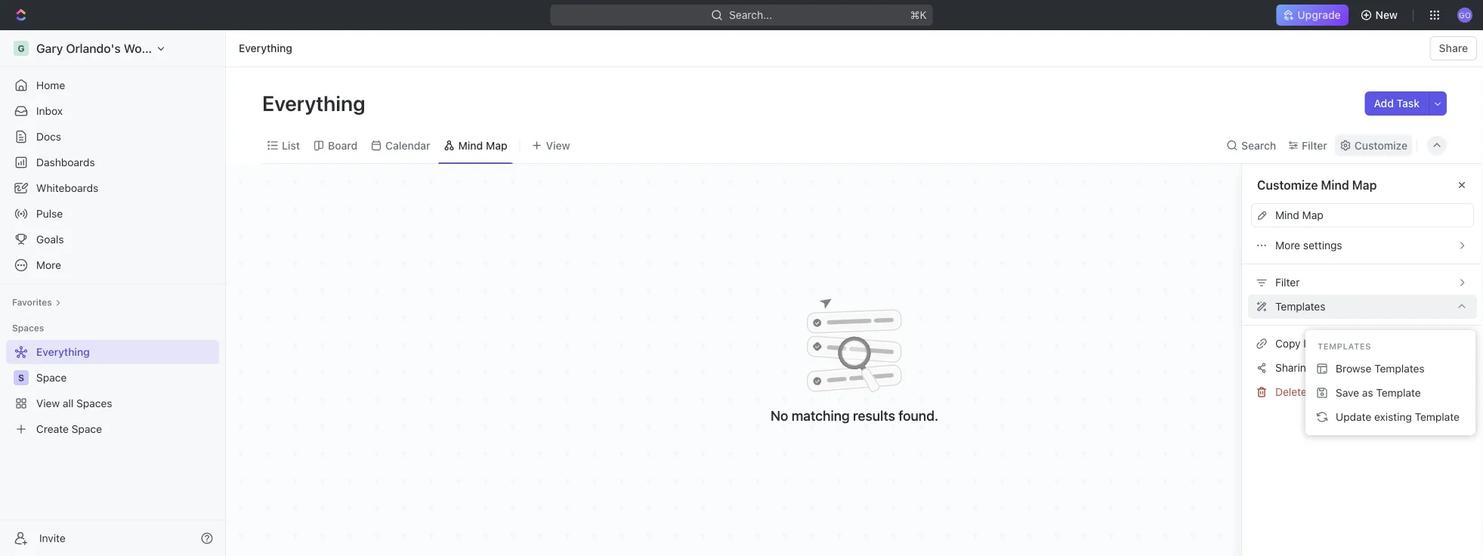 Task type: describe. For each thing, give the bounding box(es) containing it.
upgrade
[[1297, 9, 1341, 21]]

2 vertical spatial map
[[1302, 209, 1323, 221]]

no
[[771, 408, 788, 424]]

calendar link
[[382, 135, 430, 156]]

docs
[[36, 130, 61, 143]]

⌘k
[[910, 9, 927, 21]]

dashboards
[[36, 156, 95, 168]]

docs link
[[6, 125, 219, 149]]

list link
[[279, 135, 300, 156]]

mind map inside mind map link
[[458, 139, 507, 151]]

list
[[282, 139, 300, 151]]

favorites button
[[6, 293, 67, 311]]

update existing template
[[1336, 411, 1460, 423]]

whiteboards
[[36, 182, 98, 194]]

1 vertical spatial everything
[[262, 90, 370, 115]]

dashboards link
[[6, 150, 219, 175]]

whiteboards link
[[6, 176, 219, 200]]

share button
[[1430, 36, 1477, 60]]

search button
[[1222, 135, 1281, 156]]

goals link
[[6, 227, 219, 252]]

calendar
[[385, 139, 430, 151]]

save as template
[[1336, 386, 1421, 399]]

browse templates button
[[1312, 357, 1469, 381]]

browse
[[1336, 362, 1372, 375]]

inbox
[[36, 105, 63, 117]]

new button
[[1354, 3, 1407, 27]]

spaces
[[12, 323, 44, 333]]

invite
[[39, 532, 66, 544]]

sharing & permissions button
[[1251, 356, 1474, 380]]

existing
[[1374, 411, 1412, 423]]

copy link
[[1275, 337, 1320, 350]]

browse templates
[[1336, 362, 1425, 375]]

view
[[1310, 386, 1332, 398]]

delete
[[1275, 386, 1307, 398]]

upgrade link
[[1276, 5, 1348, 26]]

link
[[1304, 337, 1320, 350]]

search...
[[729, 9, 772, 21]]

save as template button
[[1312, 381, 1469, 405]]

templates button
[[1251, 295, 1474, 319]]

task
[[1397, 97, 1420, 110]]

&
[[1315, 361, 1323, 374]]

new
[[1375, 9, 1398, 21]]

as
[[1362, 386, 1373, 399]]

sharing & permissions
[[1275, 361, 1385, 374]]

2 vertical spatial templates
[[1374, 362, 1425, 375]]

more settings button
[[1251, 233, 1474, 258]]

customize button
[[1335, 135, 1412, 156]]

customize for customize mind map
[[1257, 178, 1318, 192]]

board
[[328, 139, 357, 151]]



Task type: locate. For each thing, give the bounding box(es) containing it.
pulse link
[[6, 202, 219, 226]]

copy link button
[[1251, 332, 1474, 356]]

0 vertical spatial template
[[1376, 386, 1421, 399]]

templates button
[[1242, 295, 1483, 319]]

templates inside dropdown button
[[1275, 300, 1325, 313]]

mind down customize button
[[1321, 178, 1349, 192]]

1 vertical spatial map
[[1352, 178, 1377, 192]]

customize down search
[[1257, 178, 1318, 192]]

found.
[[898, 408, 938, 424]]

board link
[[325, 135, 357, 156]]

favorites
[[12, 297, 52, 307]]

0 vertical spatial mind
[[458, 139, 483, 151]]

mind map
[[458, 139, 507, 151], [1275, 209, 1323, 221]]

template inside button
[[1415, 411, 1460, 423]]

template up update existing template
[[1376, 386, 1421, 399]]

0 vertical spatial customize
[[1354, 139, 1408, 151]]

2 vertical spatial mind
[[1275, 209, 1299, 221]]

mind map link
[[455, 135, 507, 156]]

customize inside button
[[1354, 139, 1408, 151]]

2 horizontal spatial mind
[[1321, 178, 1349, 192]]

0 horizontal spatial mind
[[458, 139, 483, 151]]

template
[[1376, 386, 1421, 399], [1415, 411, 1460, 423]]

mind
[[458, 139, 483, 151], [1321, 178, 1349, 192], [1275, 209, 1299, 221]]

copy
[[1275, 337, 1301, 350]]

0 horizontal spatial map
[[486, 139, 507, 151]]

0 vertical spatial templates
[[1275, 300, 1325, 313]]

delete view button
[[1251, 380, 1474, 404]]

templates up save as template "button"
[[1374, 362, 1425, 375]]

2 horizontal spatial map
[[1352, 178, 1377, 192]]

1 vertical spatial mind map
[[1275, 209, 1323, 221]]

update
[[1336, 411, 1371, 423]]

results
[[853, 408, 895, 424]]

template for save as template
[[1376, 386, 1421, 399]]

add task button
[[1365, 91, 1429, 116]]

more
[[1275, 239, 1300, 252]]

map
[[486, 139, 507, 151], [1352, 178, 1377, 192], [1302, 209, 1323, 221]]

1 horizontal spatial mind map
[[1275, 209, 1323, 221]]

templates up permissions
[[1318, 341, 1371, 351]]

mind map right calendar
[[458, 139, 507, 151]]

pulse
[[36, 207, 63, 220]]

templates up copy link
[[1275, 300, 1325, 313]]

template right existing
[[1415, 411, 1460, 423]]

1 horizontal spatial mind
[[1275, 209, 1299, 221]]

mind map up more settings at the right
[[1275, 209, 1323, 221]]

matching
[[792, 408, 850, 424]]

1 horizontal spatial customize
[[1354, 139, 1408, 151]]

0 vertical spatial map
[[486, 139, 507, 151]]

0 horizontal spatial customize
[[1257, 178, 1318, 192]]

customize
[[1354, 139, 1408, 151], [1257, 178, 1318, 192]]

everything inside "everything" link
[[239, 42, 292, 54]]

mind right calendar
[[458, 139, 483, 151]]

everything link
[[235, 39, 296, 57]]

add task
[[1374, 97, 1420, 110]]

goals
[[36, 233, 64, 246]]

everything
[[239, 42, 292, 54], [262, 90, 370, 115]]

1 vertical spatial template
[[1415, 411, 1460, 423]]

settings
[[1303, 239, 1342, 252]]

save
[[1336, 386, 1359, 399]]

customize down add
[[1354, 139, 1408, 151]]

share
[[1439, 42, 1468, 54]]

inbox link
[[6, 99, 219, 123]]

delete view
[[1275, 386, 1332, 398]]

sidebar navigation
[[0, 30, 226, 556]]

1 vertical spatial mind
[[1321, 178, 1349, 192]]

sharing
[[1275, 361, 1313, 374]]

0 vertical spatial everything
[[239, 42, 292, 54]]

no matching results found.
[[771, 408, 938, 424]]

1 vertical spatial templates
[[1318, 341, 1371, 351]]

1 horizontal spatial map
[[1302, 209, 1323, 221]]

permissions
[[1326, 361, 1385, 374]]

more settings
[[1275, 239, 1342, 252]]

template inside "button"
[[1376, 386, 1421, 399]]

tree
[[6, 340, 219, 441]]

templates
[[1275, 300, 1325, 313], [1318, 341, 1371, 351], [1374, 362, 1425, 375]]

template for update existing template
[[1415, 411, 1460, 423]]

customize mind map
[[1257, 178, 1377, 192]]

mind up more
[[1275, 209, 1299, 221]]

tree inside sidebar navigation
[[6, 340, 219, 441]]

0 vertical spatial mind map
[[458, 139, 507, 151]]

update existing template button
[[1312, 405, 1469, 429]]

home
[[36, 79, 65, 91]]

0 horizontal spatial mind map
[[458, 139, 507, 151]]

search
[[1241, 139, 1276, 151]]

home link
[[6, 73, 219, 97]]

customize for customize
[[1354, 139, 1408, 151]]

add
[[1374, 97, 1394, 110]]

1 vertical spatial customize
[[1257, 178, 1318, 192]]



Task type: vqa. For each thing, say whether or not it's contained in the screenshot.
"Add" for Add Task
no



